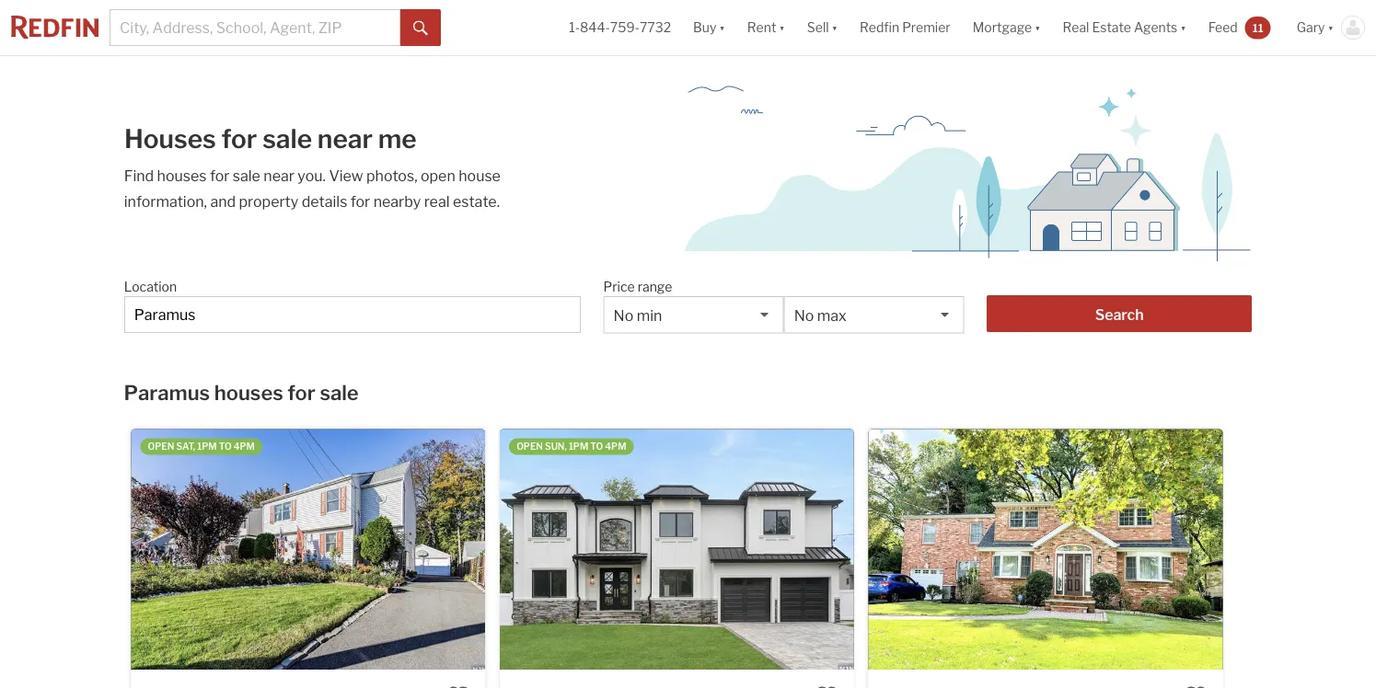 Task type: describe. For each thing, give the bounding box(es) containing it.
buy
[[693, 20, 717, 35]]

houses
[[124, 123, 216, 155]]

1-844-759-7732 link
[[569, 20, 671, 35]]

844-
[[580, 20, 610, 35]]

view
[[329, 167, 363, 185]]

house
[[459, 167, 501, 185]]

favorite button image
[[447, 685, 471, 689]]

no min
[[614, 307, 662, 325]]

sat,
[[176, 441, 195, 452]]

buy ▾
[[693, 20, 725, 35]]

▾ for buy ▾
[[719, 20, 725, 35]]

for inside the view photos, open house information, and property details for nearby real estate.
[[351, 192, 370, 210]]

to for open sat, 1pm to 4pm
[[219, 441, 232, 452]]

details
[[302, 192, 347, 210]]

redfin premier button
[[849, 0, 962, 55]]

open sun, 1pm to 4pm
[[517, 441, 626, 452]]

open sat, 1pm to 4pm
[[148, 441, 255, 452]]

0 vertical spatial sale
[[263, 123, 312, 155]]

0 vertical spatial city, address, school, agent, zip search field
[[110, 9, 400, 46]]

3 favorite button checkbox from the left
[[1184, 685, 1208, 689]]

houses for paramus
[[214, 380, 283, 405]]

gary
[[1297, 20, 1325, 35]]

mortgage
[[973, 20, 1032, 35]]

open for open sun, 1pm to 4pm
[[517, 441, 543, 452]]

buy ▾ button
[[682, 0, 736, 55]]

real
[[424, 192, 450, 210]]

no max
[[794, 307, 847, 325]]

premier
[[902, 20, 951, 35]]

nearby
[[373, 192, 421, 210]]

mortgage ▾
[[973, 20, 1041, 35]]

view photos, open house information, and property details for nearby real estate.
[[124, 167, 501, 210]]

to for open sun, 1pm to 4pm
[[590, 441, 603, 452]]

▾ for gary ▾
[[1328, 20, 1334, 35]]

sell ▾ button
[[796, 0, 849, 55]]

7732
[[640, 20, 671, 35]]

search button
[[987, 295, 1252, 332]]

1 vertical spatial near
[[264, 167, 294, 185]]

photo of 183 cleenput ter, paramus, nj 07652 image
[[500, 429, 854, 670]]

real estate agents ▾ link
[[1063, 0, 1186, 55]]

photos,
[[366, 167, 418, 185]]

redfin
[[860, 20, 900, 35]]

1pm for sat,
[[197, 441, 217, 452]]

rent ▾ button
[[736, 0, 796, 55]]

houses for sale near me
[[124, 123, 417, 155]]

feed
[[1208, 20, 1238, 35]]

real estate agents ▾
[[1063, 20, 1186, 35]]

4pm for open sun, 1pm to 4pm
[[605, 441, 626, 452]]

submit search image
[[413, 21, 428, 36]]

property
[[239, 192, 299, 210]]

sell
[[807, 20, 829, 35]]

open for open sat, 1pm to 4pm
[[148, 441, 174, 452]]

you.
[[298, 167, 326, 185]]

real
[[1063, 20, 1089, 35]]

sun,
[[545, 441, 567, 452]]

▾ for mortgage ▾
[[1035, 20, 1041, 35]]



Task type: locate. For each thing, give the bounding box(es) containing it.
houses
[[157, 167, 207, 185], [214, 380, 283, 405]]

me
[[378, 123, 417, 155]]

to right sun,
[[590, 441, 603, 452]]

0 horizontal spatial houses
[[157, 167, 207, 185]]

1pm for sun,
[[569, 441, 588, 452]]

photo of 853 palmer ave, maywood, nj 07607 image
[[131, 429, 485, 670]]

1 horizontal spatial 1pm
[[569, 441, 588, 452]]

2 4pm from the left
[[605, 441, 626, 452]]

sell ▾
[[807, 20, 838, 35]]

no
[[614, 307, 634, 325], [794, 307, 814, 325]]

▾ right agents
[[1180, 20, 1186, 35]]

estate
[[1092, 20, 1131, 35]]

no left max
[[794, 307, 814, 325]]

sale for find houses for sale near you.
[[233, 167, 260, 185]]

price
[[603, 279, 635, 295]]

mortgage ▾ button
[[962, 0, 1052, 55]]

near
[[317, 123, 373, 155], [264, 167, 294, 185]]

1-844-759-7732
[[569, 20, 671, 35]]

open
[[421, 167, 455, 185]]

2 open from the left
[[517, 441, 543, 452]]

and
[[210, 192, 236, 210]]

favorite button checkbox for open sat, 1pm to 4pm
[[447, 685, 471, 689]]

no left min
[[614, 307, 634, 325]]

redfin premier
[[860, 20, 951, 35]]

1 horizontal spatial favorite button image
[[1184, 685, 1208, 689]]

near up view
[[317, 123, 373, 155]]

2 favorite button checkbox from the left
[[815, 685, 839, 689]]

1-
[[569, 20, 580, 35]]

1 horizontal spatial houses
[[214, 380, 283, 405]]

max
[[817, 307, 847, 325]]

favorite button image
[[815, 685, 839, 689], [1184, 685, 1208, 689]]

1 1pm from the left
[[197, 441, 217, 452]]

find houses for sale near you.
[[124, 167, 329, 185]]

▾ right mortgage
[[1035, 20, 1041, 35]]

▾ right the buy
[[719, 20, 725, 35]]

open
[[148, 441, 174, 452], [517, 441, 543, 452]]

1 vertical spatial houses
[[214, 380, 283, 405]]

no for no max
[[794, 307, 814, 325]]

sale
[[263, 123, 312, 155], [233, 167, 260, 185], [320, 380, 359, 405]]

rent ▾ button
[[747, 0, 785, 55]]

▾ right sell
[[832, 20, 838, 35]]

3 ▾ from the left
[[832, 20, 838, 35]]

real estate agents ▾ button
[[1052, 0, 1197, 55]]

4pm down paramus houses for sale
[[234, 441, 255, 452]]

▾ right gary on the right of the page
[[1328, 20, 1334, 35]]

0 horizontal spatial 1pm
[[197, 441, 217, 452]]

1 4pm from the left
[[234, 441, 255, 452]]

1 no from the left
[[614, 307, 634, 325]]

4 ▾ from the left
[[1035, 20, 1041, 35]]

price range
[[603, 279, 672, 295]]

0 vertical spatial near
[[317, 123, 373, 155]]

range
[[638, 279, 672, 295]]

1 horizontal spatial open
[[517, 441, 543, 452]]

6 ▾ from the left
[[1328, 20, 1334, 35]]

1pm
[[197, 441, 217, 452], [569, 441, 588, 452]]

4pm for open sat, 1pm to 4pm
[[234, 441, 255, 452]]

1 horizontal spatial to
[[590, 441, 603, 452]]

1 favorite button checkbox from the left
[[447, 685, 471, 689]]

2 to from the left
[[590, 441, 603, 452]]

1 horizontal spatial favorite button checkbox
[[815, 685, 839, 689]]

0 horizontal spatial near
[[264, 167, 294, 185]]

open left sat,
[[148, 441, 174, 452]]

1 open from the left
[[148, 441, 174, 452]]

no for no min
[[614, 307, 634, 325]]

estate.
[[453, 192, 500, 210]]

photo of 7 clauss ave, paramus, nj 07652 image
[[869, 429, 1223, 670]]

0 vertical spatial houses
[[157, 167, 207, 185]]

for
[[221, 123, 257, 155], [210, 167, 230, 185], [351, 192, 370, 210], [288, 380, 316, 405]]

0 horizontal spatial open
[[148, 441, 174, 452]]

1 favorite button image from the left
[[815, 685, 839, 689]]

gary ▾
[[1297, 20, 1334, 35]]

location
[[124, 279, 177, 295]]

paramus
[[124, 380, 210, 405]]

▾ for rent ▾
[[779, 20, 785, 35]]

▾
[[719, 20, 725, 35], [779, 20, 785, 35], [832, 20, 838, 35], [1035, 20, 1041, 35], [1180, 20, 1186, 35], [1328, 20, 1334, 35]]

houses for find
[[157, 167, 207, 185]]

1 to from the left
[[219, 441, 232, 452]]

houses up "open sat, 1pm to 4pm"
[[214, 380, 283, 405]]

sale for paramus houses for sale
[[320, 380, 359, 405]]

min
[[637, 307, 662, 325]]

0 horizontal spatial sale
[[233, 167, 260, 185]]

▾ inside 'link'
[[1180, 20, 1186, 35]]

near up property
[[264, 167, 294, 185]]

2 no from the left
[[794, 307, 814, 325]]

favorite button checkbox for open sun, 1pm to 4pm
[[815, 685, 839, 689]]

0 horizontal spatial to
[[219, 441, 232, 452]]

buy ▾ button
[[693, 0, 725, 55]]

search
[[1095, 305, 1144, 323]]

5 ▾ from the left
[[1180, 20, 1186, 35]]

1pm right sun,
[[569, 441, 588, 452]]

1 horizontal spatial 4pm
[[605, 441, 626, 452]]

759-
[[610, 20, 640, 35]]

1 vertical spatial sale
[[233, 167, 260, 185]]

2 1pm from the left
[[569, 441, 588, 452]]

▾ right rent
[[779, 20, 785, 35]]

houses up the information, at the top left of page
[[157, 167, 207, 185]]

City, Address, School, Agent, ZIP search field
[[110, 9, 400, 46], [124, 296, 581, 333]]

2 horizontal spatial favorite button checkbox
[[1184, 685, 1208, 689]]

4pm right sun,
[[605, 441, 626, 452]]

2 vertical spatial sale
[[320, 380, 359, 405]]

to right sat,
[[219, 441, 232, 452]]

sell ▾ button
[[807, 0, 838, 55]]

1 vertical spatial city, address, school, agent, zip search field
[[124, 296, 581, 333]]

agents
[[1134, 20, 1178, 35]]

rent
[[747, 20, 776, 35]]

1 horizontal spatial no
[[794, 307, 814, 325]]

paramus houses for sale
[[124, 380, 359, 405]]

1 ▾ from the left
[[719, 20, 725, 35]]

to
[[219, 441, 232, 452], [590, 441, 603, 452]]

0 horizontal spatial favorite button image
[[815, 685, 839, 689]]

2 horizontal spatial sale
[[320, 380, 359, 405]]

favorite button checkbox
[[447, 685, 471, 689], [815, 685, 839, 689], [1184, 685, 1208, 689]]

1pm right sat,
[[197, 441, 217, 452]]

0 horizontal spatial no
[[614, 307, 634, 325]]

find
[[124, 167, 154, 185]]

0 horizontal spatial 4pm
[[234, 441, 255, 452]]

1 horizontal spatial near
[[317, 123, 373, 155]]

rent ▾
[[747, 20, 785, 35]]

0 horizontal spatial favorite button checkbox
[[447, 685, 471, 689]]

mortgage ▾ button
[[973, 0, 1041, 55]]

2 ▾ from the left
[[779, 20, 785, 35]]

▾ for sell ▾
[[832, 20, 838, 35]]

11
[[1253, 21, 1264, 34]]

1 horizontal spatial sale
[[263, 123, 312, 155]]

information,
[[124, 192, 207, 210]]

4pm
[[234, 441, 255, 452], [605, 441, 626, 452]]

2 favorite button image from the left
[[1184, 685, 1208, 689]]

open left sun,
[[517, 441, 543, 452]]



Task type: vqa. For each thing, say whether or not it's contained in the screenshot.
paramus
yes



